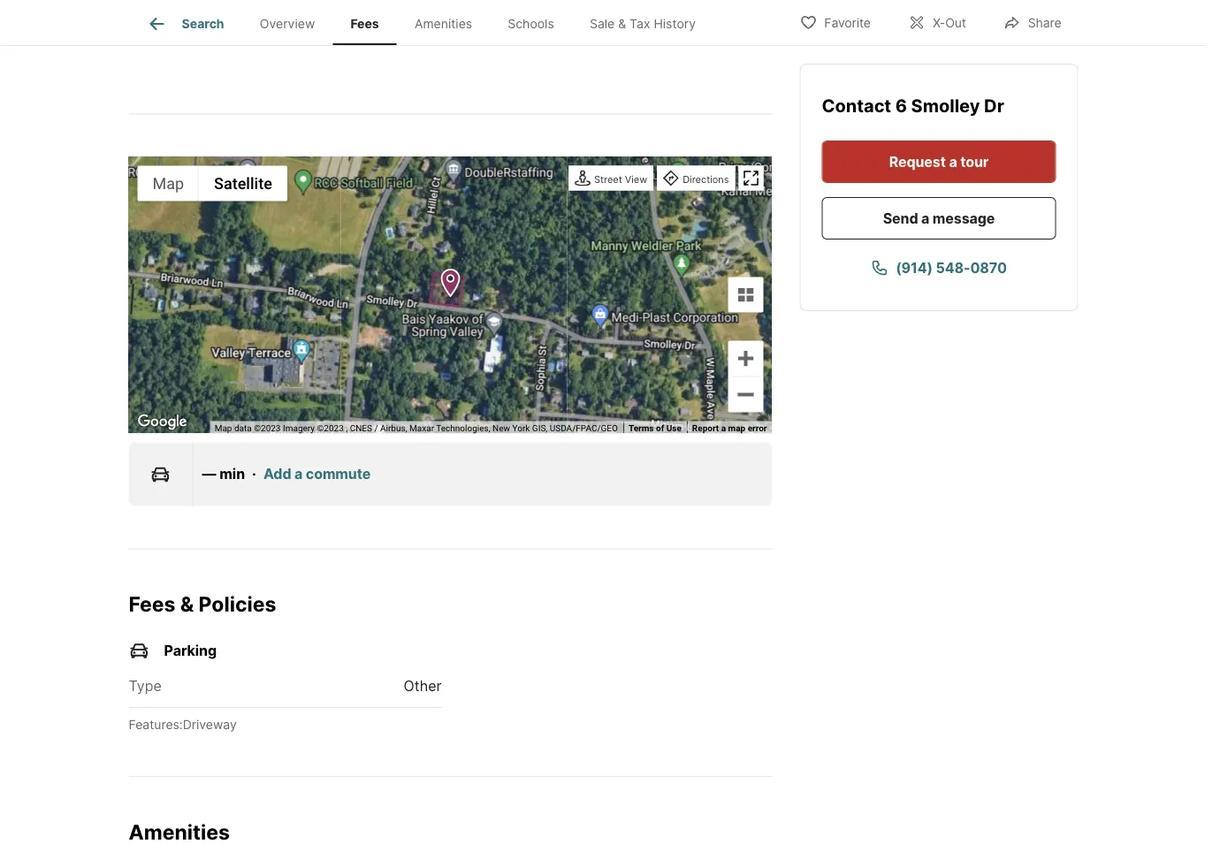 Task type: describe. For each thing, give the bounding box(es) containing it.
a for report
[[722, 423, 726, 434]]

548-
[[937, 259, 971, 276]]

policies
[[199, 593, 276, 617]]

favorite
[[825, 15, 871, 31]]

maxar
[[410, 423, 434, 434]]

terms
[[629, 423, 654, 434]]

onekey®
[[200, 2, 261, 20]]

x-
[[933, 15, 946, 31]]

cnes
[[350, 423, 372, 434]]

request a tour
[[890, 153, 989, 170]]

request a tour button
[[822, 141, 1057, 183]]

,
[[346, 423, 348, 434]]

source: onekey® mls as distributed by mls grid
[[142, 2, 478, 20]]

h6264772
[[491, 2, 561, 20]]

view
[[625, 174, 648, 185]]

other
[[404, 678, 442, 695]]

tab list containing search
[[129, 0, 728, 45]]

map for map data ©2023  imagery ©2023 , cnes / airbus, maxar technologies, new york gis, usda/fpac/geo
[[215, 423, 232, 434]]

of
[[656, 423, 665, 434]]

map button
[[138, 166, 199, 202]]

parking
[[164, 643, 217, 660]]

— min · add a commute
[[202, 466, 371, 483]]

6
[[896, 95, 908, 117]]

satellite
[[214, 175, 272, 193]]

fees tab
[[333, 3, 397, 45]]

street
[[595, 174, 623, 185]]

/
[[375, 423, 378, 434]]

request
[[890, 153, 947, 170]]

google image
[[133, 411, 192, 434]]

usda/fpac/geo
[[550, 423, 618, 434]]

data
[[234, 423, 252, 434]]

source:
[[142, 2, 193, 20]]

—
[[202, 466, 216, 483]]

technologies,
[[436, 423, 491, 434]]

report a map error
[[693, 423, 768, 434]]

map region
[[115, 66, 794, 521]]

history
[[654, 16, 696, 31]]

error
[[748, 423, 768, 434]]

2 mls from the left
[[416, 2, 446, 20]]

commute
[[306, 466, 371, 483]]

as
[[299, 2, 314, 20]]

terms of use
[[629, 423, 682, 434]]

sale
[[590, 16, 615, 31]]

add a commute button
[[264, 464, 371, 486]]

type
[[129, 678, 162, 695]]

overview tab
[[242, 3, 333, 45]]

favorite button
[[785, 4, 886, 40]]

schools
[[508, 16, 555, 31]]

directions
[[683, 174, 729, 185]]

a right add
[[295, 466, 303, 483]]

1 mls from the left
[[265, 2, 295, 20]]

tour
[[961, 153, 989, 170]]

message
[[933, 210, 996, 227]]

fees for fees
[[351, 16, 379, 31]]



Task type: locate. For each thing, give the bounding box(es) containing it.
fees for fees & policies
[[129, 593, 176, 617]]

smolley
[[912, 95, 981, 117]]

report
[[693, 423, 719, 434]]

x-out
[[933, 15, 967, 31]]

fees
[[351, 16, 379, 31], [129, 593, 176, 617]]

1 horizontal spatial ©2023
[[317, 423, 344, 434]]

1 horizontal spatial map
[[215, 423, 232, 434]]

0 vertical spatial map
[[153, 175, 184, 193]]

map
[[729, 423, 746, 434]]

& left 'tax'
[[619, 16, 627, 31]]

sale & tax history tab
[[572, 3, 714, 45]]

©2023 right 'data'
[[254, 423, 281, 434]]

map data ©2023  imagery ©2023 , cnes / airbus, maxar technologies, new york gis, usda/fpac/geo
[[215, 423, 618, 434]]

search
[[182, 16, 224, 31]]

add
[[264, 466, 292, 483]]

contact 6 smolley dr
[[822, 95, 1005, 117]]

overview
[[260, 16, 315, 31]]

tax
[[630, 16, 651, 31]]

menu bar
[[138, 166, 287, 202]]

a
[[950, 153, 958, 170], [922, 210, 930, 227], [722, 423, 726, 434], [295, 466, 303, 483]]

2 ©2023 from the left
[[317, 423, 344, 434]]

0 vertical spatial fees
[[351, 16, 379, 31]]

features:driveway
[[129, 718, 237, 733]]

a right send
[[922, 210, 930, 227]]

map left 'data'
[[215, 423, 232, 434]]

airbus,
[[380, 423, 408, 434]]

(914) 548-0870 button
[[822, 247, 1057, 289]]

(914) 548-0870 link
[[822, 247, 1057, 289]]

amenities tab
[[397, 3, 490, 45]]

0 horizontal spatial fees
[[129, 593, 176, 617]]

1 ©2023 from the left
[[254, 423, 281, 434]]

& for sale
[[619, 16, 627, 31]]

contact
[[822, 95, 892, 117]]

dr
[[985, 95, 1005, 117]]

new
[[493, 423, 511, 434]]

&
[[619, 16, 627, 31], [180, 593, 194, 617]]

distributed
[[318, 2, 392, 20]]

imagery
[[283, 423, 315, 434]]

fees left by
[[351, 16, 379, 31]]

street view button
[[571, 168, 652, 192]]

mls right by
[[416, 2, 446, 20]]

share button
[[989, 4, 1077, 40]]

1 vertical spatial map
[[215, 423, 232, 434]]

0 horizontal spatial ©2023
[[254, 423, 281, 434]]

tab list
[[129, 0, 728, 45]]

map inside map popup button
[[153, 175, 184, 193]]

1 horizontal spatial mls
[[416, 2, 446, 20]]

satellite button
[[199, 166, 287, 202]]

mls left as
[[265, 2, 295, 20]]

amenities
[[415, 16, 473, 31]]

(914) 548-0870
[[896, 259, 1008, 276]]

map left satellite
[[153, 175, 184, 193]]

send a message button
[[822, 197, 1057, 240]]

send
[[884, 210, 919, 227]]

menu bar containing map
[[138, 166, 287, 202]]

©2023 left ,
[[317, 423, 344, 434]]

a inside button
[[950, 153, 958, 170]]

street view
[[595, 174, 648, 185]]

send a message
[[884, 210, 996, 227]]

grid
[[450, 2, 478, 20]]

& up the parking
[[180, 593, 194, 617]]

& inside tab
[[619, 16, 627, 31]]

sale & tax history
[[590, 16, 696, 31]]

& for fees
[[180, 593, 194, 617]]

a left tour
[[950, 153, 958, 170]]

1 vertical spatial &
[[180, 593, 194, 617]]

1 vertical spatial fees
[[129, 593, 176, 617]]

terms of use link
[[629, 423, 682, 434]]

york
[[513, 423, 530, 434]]

©2023
[[254, 423, 281, 434], [317, 423, 344, 434]]

use
[[667, 423, 682, 434]]

report a map error link
[[693, 423, 768, 434]]

0 horizontal spatial &
[[180, 593, 194, 617]]

schools tab
[[490, 3, 572, 45]]

directions button
[[659, 168, 734, 192]]

a left map
[[722, 423, 726, 434]]

fees inside tab
[[351, 16, 379, 31]]

map
[[153, 175, 184, 193], [215, 423, 232, 434]]

share
[[1029, 15, 1062, 31]]

a for send
[[922, 210, 930, 227]]

1 horizontal spatial &
[[619, 16, 627, 31]]

a inside button
[[922, 210, 930, 227]]

min
[[220, 466, 245, 483]]

out
[[946, 15, 967, 31]]

0 horizontal spatial mls
[[265, 2, 295, 20]]

gis,
[[532, 423, 548, 434]]

map for map
[[153, 175, 184, 193]]

by
[[396, 2, 412, 20]]

a for request
[[950, 153, 958, 170]]

fees & policies
[[129, 593, 276, 617]]

0 horizontal spatial map
[[153, 175, 184, 193]]

search link
[[147, 13, 224, 35]]

0 vertical spatial &
[[619, 16, 627, 31]]

(914)
[[896, 259, 933, 276]]

mls
[[265, 2, 295, 20], [416, 2, 446, 20]]

0870
[[971, 259, 1008, 276]]

fees up the parking
[[129, 593, 176, 617]]

x-out button
[[894, 4, 982, 40]]

1 horizontal spatial fees
[[351, 16, 379, 31]]

·
[[252, 466, 256, 483]]



Task type: vqa. For each thing, say whether or not it's contained in the screenshot.
Distributed
yes



